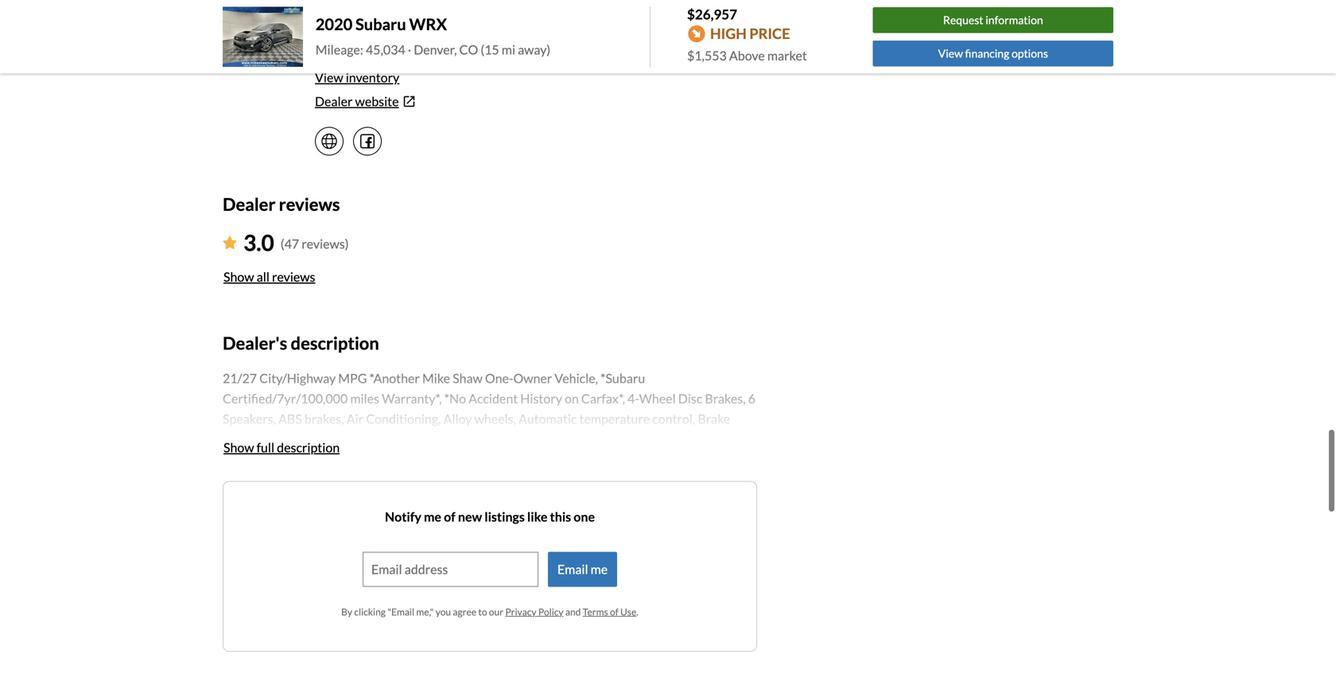 Task type: locate. For each thing, give the bounding box(es) containing it.
dealer
[[315, 94, 353, 109], [223, 194, 276, 215]]

reviews up 3.0 (47 reviews)
[[279, 194, 340, 215]]

description
[[291, 333, 379, 353], [277, 440, 340, 455]]

1 vertical spatial show
[[224, 440, 254, 455]]

view down request at the top right of the page
[[939, 47, 964, 60]]

0 horizontal spatial me
[[424, 509, 442, 524]]

denver,
[[414, 42, 457, 57], [425, 46, 468, 61]]

reviews right all
[[272, 269, 316, 284]]

reviews)
[[302, 236, 349, 252]]

$26,957
[[688, 6, 738, 22]]

of left new
[[444, 509, 456, 524]]

privacy policy link
[[506, 606, 564, 617]]

1 horizontal spatial dealer
[[315, 94, 353, 109]]

market
[[768, 48, 808, 63]]

1 vertical spatial dealer
[[223, 194, 276, 215]]

2 show from the top
[[224, 440, 254, 455]]

0 horizontal spatial dealer
[[223, 194, 276, 215]]

0 vertical spatial description
[[291, 333, 379, 353]]

(47
[[281, 236, 299, 252]]

view financing options button
[[873, 41, 1114, 66]]

view for view financing options
[[939, 47, 964, 60]]

dealer's description
[[223, 333, 379, 353]]

denver, right ,
[[425, 46, 468, 61]]

1 vertical spatial view
[[315, 70, 343, 85]]

w
[[347, 46, 360, 61]]

me right email at the bottom of page
[[591, 561, 608, 577]]

high price
[[711, 25, 791, 42]]

co inside 2020 subaru wrx mileage: 45,034 · denver, co (15 mi away)
[[460, 42, 478, 57]]

me
[[424, 509, 442, 524], [591, 561, 608, 577]]

dealer up 3.0
[[223, 194, 276, 215]]

show all reviews
[[224, 269, 316, 284]]

reviews
[[279, 194, 340, 215], [272, 269, 316, 284]]

show full description button
[[223, 430, 341, 465]]

1 horizontal spatial view
[[939, 47, 964, 60]]

view inside view financing options button
[[939, 47, 964, 60]]

3.0 (47 reviews)
[[244, 229, 349, 256]]

show left full
[[224, 440, 254, 455]]

website
[[355, 94, 399, 109]]

2020
[[316, 15, 353, 34]]

wrx
[[409, 15, 447, 34]]

of left use
[[610, 606, 619, 617]]

1 vertical spatial me
[[591, 561, 608, 577]]

of
[[444, 509, 456, 524], [610, 606, 619, 617]]

mileage:
[[316, 42, 364, 57]]

view
[[939, 47, 964, 60], [315, 70, 343, 85]]

view inventory
[[315, 70, 400, 85]]

email
[[558, 561, 589, 577]]

me right notify
[[424, 509, 442, 524]]

"email
[[388, 606, 415, 617]]

listings
[[485, 509, 525, 524]]

email me button
[[548, 552, 618, 587]]

(720) 735-5673
[[315, 22, 404, 37]]

0 vertical spatial show
[[224, 269, 254, 284]]

view down the 1650
[[315, 70, 343, 85]]

me for notify
[[424, 509, 442, 524]]

show left all
[[224, 269, 254, 284]]

0 vertical spatial of
[[444, 509, 456, 524]]

0 vertical spatial dealer
[[315, 94, 353, 109]]

by clicking "email me," you agree to our privacy policy and terms of use .
[[342, 606, 639, 617]]

dealer down view inventory link at the top left
[[315, 94, 353, 109]]

0 vertical spatial me
[[424, 509, 442, 524]]

1 horizontal spatial me
[[591, 561, 608, 577]]

terms
[[583, 606, 609, 617]]

dealer website
[[315, 94, 399, 109]]

denver, inside 2020 subaru wrx mileage: 45,034 · denver, co (15 mi away)
[[414, 42, 457, 57]]

by
[[342, 606, 353, 617]]

0 horizontal spatial view
[[315, 70, 343, 85]]

2020 subaru wrx mileage: 45,034 · denver, co (15 mi away)
[[316, 15, 551, 57]]

dealer reviews
[[223, 194, 340, 215]]

away)
[[518, 42, 551, 57]]

1 vertical spatial description
[[277, 440, 340, 455]]

0 vertical spatial view
[[939, 47, 964, 60]]

email me
[[558, 561, 608, 577]]

show
[[224, 269, 254, 284], [224, 440, 254, 455]]

me inside button
[[591, 561, 608, 577]]

agree
[[453, 606, 477, 617]]

1 show from the top
[[224, 269, 254, 284]]

dealer website link
[[315, 92, 758, 111]]

co
[[460, 42, 478, 57], [471, 46, 490, 61]]

5673
[[374, 22, 404, 37]]

new
[[458, 509, 482, 524]]

and
[[566, 606, 581, 617]]

3.0
[[244, 229, 274, 256]]

80234
[[492, 46, 529, 61]]

1 vertical spatial reviews
[[272, 269, 316, 284]]

denver, right the ·
[[414, 42, 457, 57]]

financing
[[966, 47, 1010, 60]]

(15
[[481, 42, 500, 57]]

request
[[944, 13, 984, 27]]

co left (15
[[460, 42, 478, 57]]

all
[[257, 269, 270, 284]]

1 vertical spatial of
[[610, 606, 619, 617]]

Email address email field
[[364, 553, 538, 586]]



Task type: describe. For each thing, give the bounding box(es) containing it.
show full description
[[224, 440, 340, 455]]

view for view inventory
[[315, 70, 343, 85]]

dealer for dealer reviews
[[223, 194, 276, 215]]

0 horizontal spatial of
[[444, 509, 456, 524]]

clicking
[[354, 606, 386, 617]]

me for email
[[591, 561, 608, 577]]

policy
[[539, 606, 564, 617]]

like
[[528, 509, 548, 524]]

1 horizontal spatial of
[[610, 606, 619, 617]]

$1,553
[[688, 48, 727, 63]]

mi
[[502, 42, 516, 57]]

full
[[257, 440, 275, 455]]

1650 w 104th ave , denver, co 80234
[[315, 46, 529, 61]]

104th
[[363, 46, 397, 61]]

show for dealer
[[224, 269, 254, 284]]

735-
[[347, 22, 374, 37]]

(720)
[[315, 22, 345, 37]]

inventory
[[346, 70, 400, 85]]

·
[[408, 42, 412, 57]]

request information button
[[873, 7, 1114, 33]]

request information
[[944, 13, 1044, 27]]

price
[[750, 25, 791, 42]]

use
[[621, 606, 637, 617]]

(720) 735-5673 link
[[315, 22, 404, 37]]

you
[[436, 606, 451, 617]]

this
[[550, 509, 572, 524]]

.
[[637, 606, 639, 617]]

$1,553 above market
[[688, 48, 808, 63]]

mike shaw subaru image
[[224, 0, 301, 48]]

above
[[730, 48, 765, 63]]

view inventory link
[[315, 70, 400, 85]]

,
[[420, 46, 423, 61]]

0 vertical spatial reviews
[[279, 194, 340, 215]]

star image
[[223, 236, 237, 249]]

dealer for dealer website
[[315, 94, 353, 109]]

privacy
[[506, 606, 537, 617]]

our
[[489, 606, 504, 617]]

notify
[[385, 509, 422, 524]]

45,034
[[366, 42, 406, 57]]

show for dealer's
[[224, 440, 254, 455]]

2020 subaru wrx image
[[223, 7, 303, 67]]

high
[[711, 25, 747, 42]]

show all reviews button
[[223, 259, 316, 294]]

notify me of new listings like this one
[[385, 509, 595, 524]]

view financing options
[[939, 47, 1049, 60]]

to
[[479, 606, 487, 617]]

1650
[[315, 46, 345, 61]]

description inside show full description button
[[277, 440, 340, 455]]

reviews inside show all reviews button
[[272, 269, 316, 284]]

information
[[986, 13, 1044, 27]]

options
[[1012, 47, 1049, 60]]

one
[[574, 509, 595, 524]]

me,"
[[416, 606, 434, 617]]

co left 'mi'
[[471, 46, 490, 61]]

ave
[[399, 46, 420, 61]]

dealer's
[[223, 333, 288, 353]]

subaru
[[356, 15, 406, 34]]

terms of use link
[[583, 606, 637, 617]]



Task type: vqa. For each thing, say whether or not it's contained in the screenshot.
DeVonya Verified Seller at the left bottom of page
no



